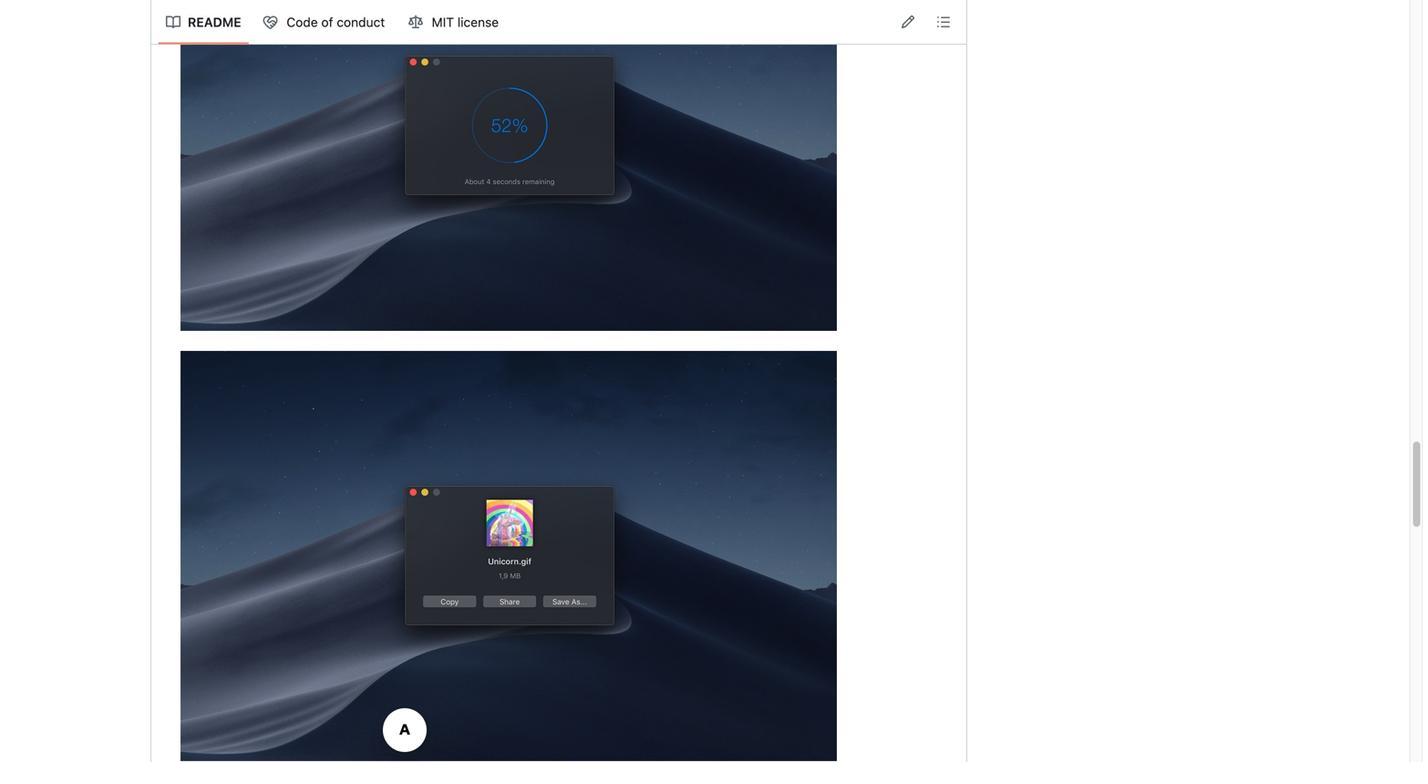 Task type: describe. For each thing, give the bounding box(es) containing it.
outline image
[[937, 15, 951, 29]]

code
[[287, 15, 318, 30]]

of
[[321, 15, 333, 30]]

license
[[458, 15, 499, 30]]

conduct
[[337, 15, 385, 30]]

law image
[[409, 15, 423, 30]]

readme link
[[159, 8, 249, 37]]



Task type: locate. For each thing, give the bounding box(es) containing it.
list containing readme
[[159, 8, 508, 37]]

book image
[[166, 15, 181, 30]]

list
[[159, 8, 508, 37]]

code of conduct
[[287, 15, 385, 30]]

readme
[[188, 15, 241, 30]]

edit file image
[[901, 15, 916, 29]]

mit license
[[432, 15, 499, 30]]

code of conduct image
[[263, 15, 278, 30]]

code of conduct link
[[256, 8, 394, 37]]

mit license link
[[401, 8, 508, 37]]

mit
[[432, 15, 454, 30]]



Task type: vqa. For each thing, say whether or not it's contained in the screenshot.
job 1s
no



